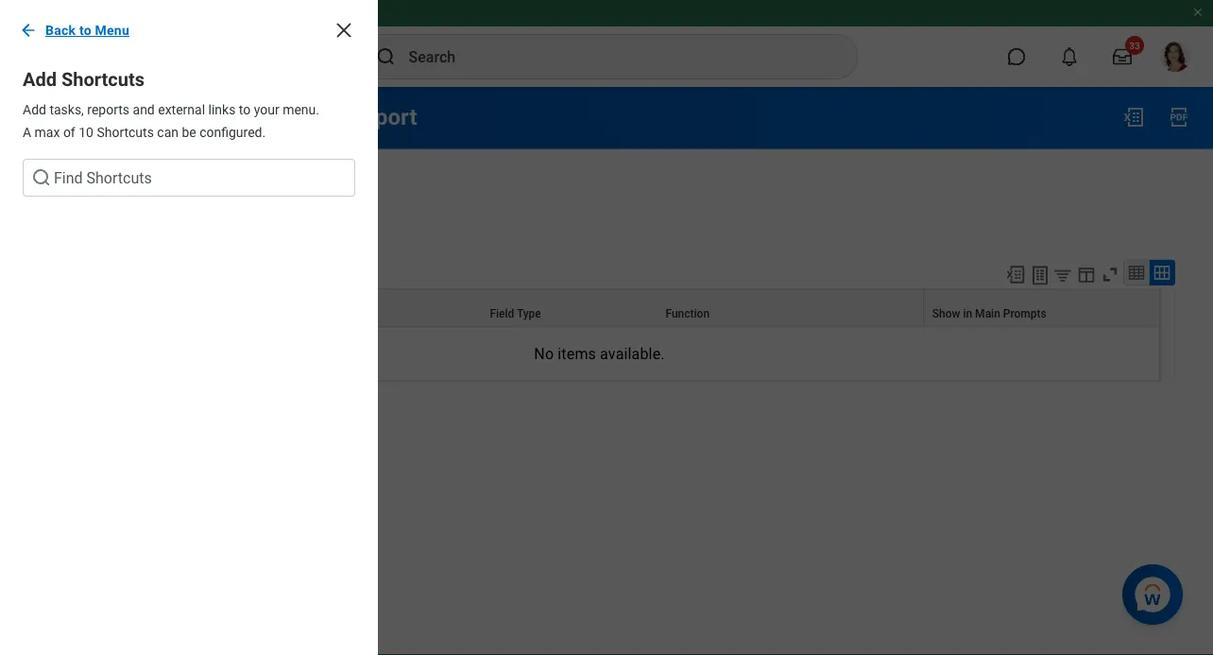 Task type: locate. For each thing, give the bounding box(es) containing it.
add up a
[[23, 102, 46, 117]]

1 vertical spatial search image
[[30, 166, 53, 189]]

0 vertical spatial export to excel image
[[1123, 106, 1146, 129]]

my
[[135, 178, 153, 194]]

add for add shortcuts
[[23, 68, 57, 90]]

menu.
[[283, 102, 319, 117]]

1 vertical spatial report
[[38, 178, 78, 194]]

a
[[23, 124, 31, 140]]

1 horizontal spatial to
[[239, 102, 251, 117]]

course
[[156, 178, 198, 194]]

your
[[254, 102, 280, 117]]

0 vertical spatial search image
[[375, 45, 398, 68]]

x image
[[333, 19, 355, 42]]

shortcuts down the reports
[[97, 124, 154, 140]]

row
[[39, 289, 1161, 326]]

1 add from the top
[[23, 68, 57, 90]]

1 vertical spatial to
[[239, 102, 251, 117]]

my course offering details
[[135, 178, 292, 194]]

function
[[666, 307, 710, 320]]

reports
[[87, 102, 130, 117]]

close environment banner image
[[1193, 7, 1204, 18]]

row containing field type
[[39, 289, 1161, 326]]

view printable version (pdf) image
[[1169, 106, 1191, 129]]

0 vertical spatial report
[[349, 104, 417, 130]]

for
[[314, 104, 343, 130]]

to
[[79, 22, 92, 38], [239, 102, 251, 117]]

0 horizontal spatial to
[[79, 22, 92, 38]]

0 vertical spatial shortcuts
[[61, 68, 145, 90]]

export to excel image left view printable version (pdf) "image" on the top
[[1123, 106, 1146, 129]]

shortcuts
[[61, 68, 145, 90], [97, 124, 154, 140]]

0 horizontal spatial export to excel image
[[1006, 264, 1027, 285]]

links
[[208, 102, 236, 117]]

shortcuts up the reports
[[61, 68, 145, 90]]

to left "your"
[[239, 102, 251, 117]]

and
[[133, 102, 155, 117]]

report name
[[38, 178, 116, 194]]

add for add tasks, reports and external links to your menu. a max of 10 shortcuts can be configured.
[[23, 102, 46, 117]]

in
[[964, 307, 973, 320]]

expand table image
[[1153, 263, 1172, 282]]

2 add from the top
[[23, 102, 46, 117]]

row inside detail calculation group
[[39, 289, 1161, 326]]

report right for
[[349, 104, 417, 130]]

1 vertical spatial add
[[23, 102, 46, 117]]

maintain
[[38, 104, 127, 130]]

arrow left image
[[19, 21, 38, 40]]

calculated
[[133, 104, 241, 130]]

show
[[933, 307, 961, 320]]

banner
[[0, 0, 1214, 87]]

search image
[[375, 45, 398, 68], [30, 166, 53, 189]]

select to filter grid data image
[[1053, 265, 1074, 285]]

type
[[517, 307, 542, 320]]

to right back on the left top of page
[[79, 22, 92, 38]]

search image inside global navigation dialog
[[30, 166, 53, 189]]

1 horizontal spatial search image
[[375, 45, 398, 68]]

export to excel image left export to worksheets "image"
[[1006, 264, 1027, 285]]

1 horizontal spatial export to excel image
[[1123, 106, 1146, 129]]

0 horizontal spatial search image
[[30, 166, 53, 189]]

0 horizontal spatial report
[[38, 178, 78, 194]]

to inside add tasks, reports and external links to your menu. a max of 10 shortcuts can be configured.
[[239, 102, 251, 117]]

report left name
[[38, 178, 78, 194]]

tasks,
[[50, 102, 84, 117]]

1 vertical spatial shortcuts
[[97, 124, 154, 140]]

export to excel image
[[1123, 106, 1146, 129], [1006, 264, 1027, 285]]

add up tasks,
[[23, 68, 57, 90]]

add
[[23, 68, 57, 90], [23, 102, 46, 117]]

0 vertical spatial add
[[23, 68, 57, 90]]

notifications large image
[[1061, 47, 1080, 66]]

toolbar
[[997, 259, 1176, 289]]

report
[[349, 104, 417, 130], [38, 178, 78, 194]]

1 horizontal spatial report
[[349, 104, 417, 130]]

my course offering details link
[[135, 174, 292, 194]]

0 vertical spatial to
[[79, 22, 92, 38]]

detail calculation group
[[38, 219, 1176, 452]]

maintain calculated fields for report
[[38, 104, 417, 130]]

1 vertical spatial export to excel image
[[1006, 264, 1027, 285]]

Search field
[[23, 159, 355, 197]]

table image
[[1128, 263, 1147, 282]]

add inside add tasks, reports and external links to your menu. a max of 10 shortcuts can be configured.
[[23, 102, 46, 117]]



Task type: describe. For each thing, give the bounding box(es) containing it.
show in main prompts button
[[924, 290, 1160, 326]]

field type
[[490, 307, 542, 320]]

click to view/edit grid preferences image
[[1077, 264, 1098, 285]]

configured.
[[200, 124, 266, 140]]

can
[[157, 124, 179, 140]]

add tasks, reports and external links to your menu. a max of 10 shortcuts can be configured.
[[23, 102, 319, 140]]

items
[[558, 345, 597, 363]]

back
[[45, 22, 76, 38]]

export to worksheets image
[[1030, 264, 1052, 287]]

main
[[976, 307, 1001, 320]]

available.
[[600, 345, 665, 363]]

profile logan mcneil element
[[1150, 36, 1203, 78]]

of
[[63, 124, 75, 140]]

global navigation dialog
[[0, 0, 378, 655]]

prompts
[[1004, 307, 1047, 320]]

field
[[490, 307, 515, 320]]

name
[[81, 178, 116, 194]]

export to excel image for view printable version (pdf) "image" on the top
[[1123, 106, 1146, 129]]

field type button
[[482, 290, 657, 326]]

show in main prompts
[[933, 307, 1047, 320]]

10
[[79, 124, 94, 140]]

toolbar inside detail calculation group
[[997, 259, 1176, 289]]

back to menu
[[45, 22, 130, 38]]

details
[[252, 178, 292, 194]]

maintain calculated fields for report main content
[[0, 87, 1214, 469]]

be
[[182, 124, 196, 140]]

function button
[[657, 290, 923, 326]]

no
[[534, 345, 554, 363]]

external
[[158, 102, 205, 117]]

offering
[[201, 178, 249, 194]]

export to excel image for export to worksheets "image"
[[1006, 264, 1027, 285]]

fullscreen image
[[1100, 264, 1121, 285]]

no items available.
[[534, 345, 665, 363]]

menu
[[95, 22, 130, 38]]

max
[[35, 124, 60, 140]]

shortcuts inside add tasks, reports and external links to your menu. a max of 10 shortcuts can be configured.
[[97, 124, 154, 140]]

inbox large image
[[1114, 47, 1133, 66]]

fields
[[247, 104, 308, 130]]

to inside button
[[79, 22, 92, 38]]

add shortcuts
[[23, 68, 145, 90]]

back to menu button
[[11, 11, 141, 49]]



Task type: vqa. For each thing, say whether or not it's contained in the screenshot.
caret down image
no



